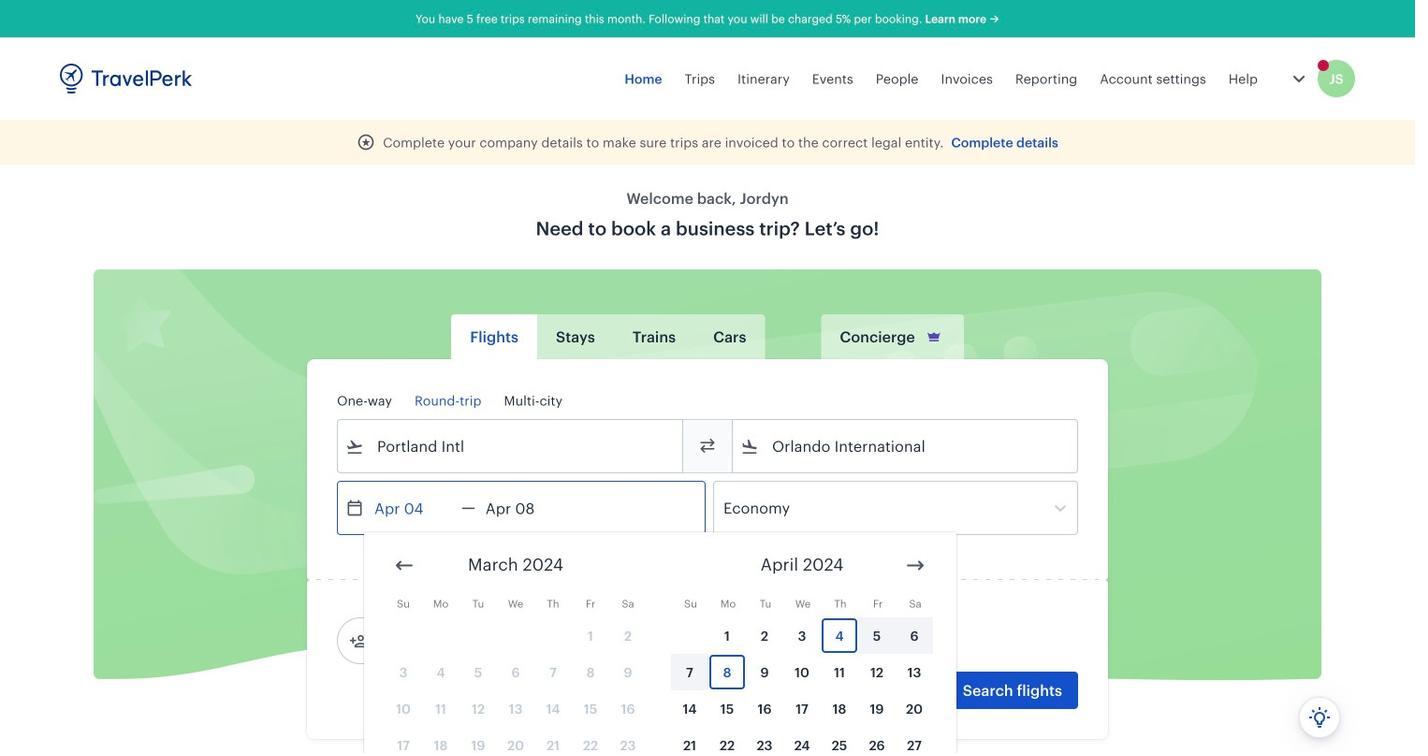 Task type: describe. For each thing, give the bounding box(es) containing it.
Add first traveler search field
[[368, 626, 563, 656]]

move backward to switch to the previous month. image
[[393, 555, 416, 577]]

Return text field
[[475, 482, 573, 535]]

To search field
[[759, 432, 1053, 462]]

move forward to switch to the next month. image
[[904, 555, 927, 577]]



Task type: locate. For each thing, give the bounding box(es) containing it.
Depart text field
[[364, 482, 462, 535]]

calendar application
[[364, 533, 1416, 754]]

From search field
[[364, 432, 658, 462]]



